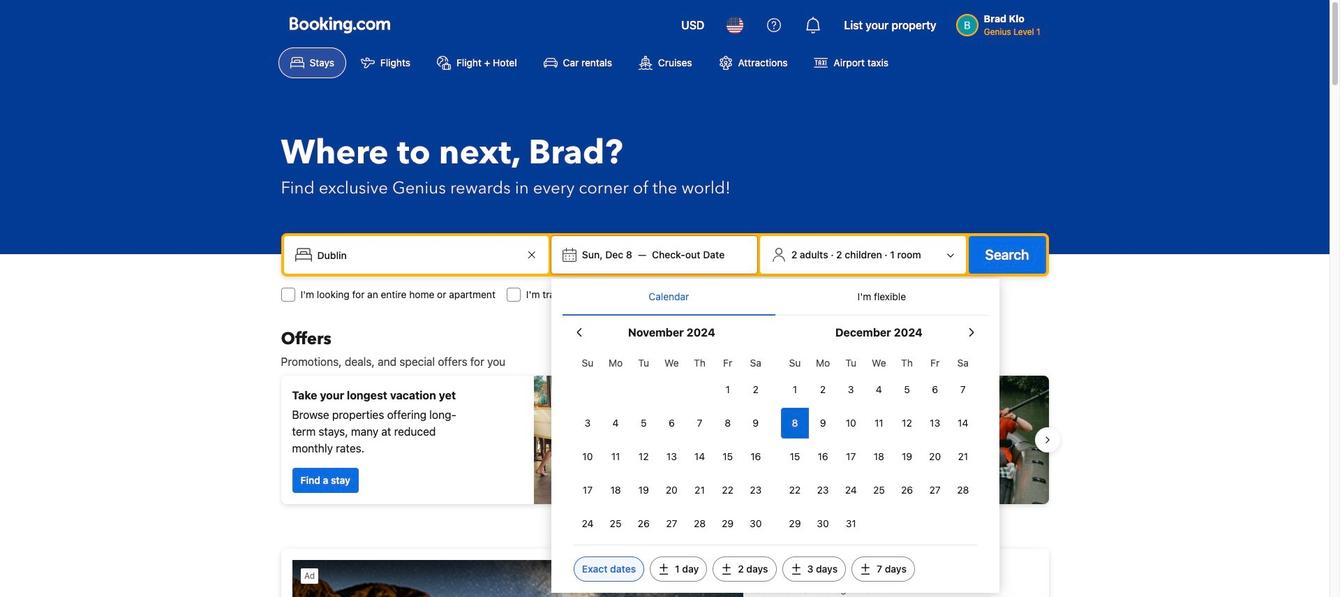 Task type: locate. For each thing, give the bounding box(es) containing it.
2 December 2024 checkbox
[[809, 374, 837, 405]]

take your longest vacation yet image
[[534, 376, 660, 504]]

25 November 2024 checkbox
[[602, 508, 630, 539]]

26 December 2024 checkbox
[[893, 475, 921, 506]]

2 grid from the left
[[781, 349, 978, 539]]

8 November 2024 checkbox
[[714, 408, 742, 439]]

24 December 2024 checkbox
[[837, 475, 865, 506]]

21 December 2024 checkbox
[[949, 441, 978, 472]]

12 November 2024 checkbox
[[630, 441, 658, 472]]

1 horizontal spatial grid
[[781, 349, 978, 539]]

region
[[270, 370, 1060, 510]]

18 November 2024 checkbox
[[602, 475, 630, 506]]

tab list
[[563, 279, 989, 316]]

29 November 2024 checkbox
[[714, 508, 742, 539]]

17 December 2024 checkbox
[[837, 441, 865, 472]]

6 November 2024 checkbox
[[658, 408, 686, 439]]

0 horizontal spatial grid
[[574, 349, 770, 539]]

progress bar
[[657, 515, 673, 521]]

1 grid from the left
[[574, 349, 770, 539]]

18 December 2024 checkbox
[[865, 441, 893, 472]]

7 December 2024 checkbox
[[949, 374, 978, 405]]

30 December 2024 checkbox
[[809, 508, 837, 539]]

1 November 2024 checkbox
[[714, 374, 742, 405]]

9 November 2024 checkbox
[[742, 408, 770, 439]]

main content
[[270, 328, 1060, 597]]

grid
[[574, 349, 770, 539], [781, 349, 978, 539]]

13 November 2024 checkbox
[[658, 441, 686, 472]]

20 December 2024 checkbox
[[921, 441, 949, 472]]

15 November 2024 checkbox
[[714, 441, 742, 472]]

cell inside grid
[[781, 405, 809, 439]]

27 December 2024 checkbox
[[921, 475, 949, 506]]

cell
[[781, 405, 809, 439]]



Task type: describe. For each thing, give the bounding box(es) containing it.
5 November 2024 checkbox
[[630, 408, 658, 439]]

23 December 2024 checkbox
[[809, 475, 837, 506]]

23 November 2024 checkbox
[[742, 475, 770, 506]]

2 November 2024 checkbox
[[742, 374, 770, 405]]

14 December 2024 checkbox
[[949, 408, 978, 439]]

11 November 2024 checkbox
[[602, 441, 630, 472]]

27 November 2024 checkbox
[[658, 508, 686, 539]]

21 November 2024 checkbox
[[686, 475, 714, 506]]

9 December 2024 checkbox
[[809, 408, 837, 439]]

16 December 2024 checkbox
[[809, 441, 837, 472]]

11 December 2024 checkbox
[[865, 408, 893, 439]]

17 November 2024 checkbox
[[574, 475, 602, 506]]

1 December 2024 checkbox
[[781, 374, 809, 405]]

31 December 2024 checkbox
[[837, 508, 865, 539]]

22 November 2024 checkbox
[[714, 475, 742, 506]]

8 December 2024 checkbox
[[781, 408, 809, 439]]

10 December 2024 checkbox
[[837, 408, 865, 439]]

22 December 2024 checkbox
[[781, 475, 809, 506]]

19 November 2024 checkbox
[[630, 475, 658, 506]]

6 December 2024 checkbox
[[921, 374, 949, 405]]

19 December 2024 checkbox
[[893, 441, 921, 472]]

booking.com image
[[289, 17, 390, 34]]

10 November 2024 checkbox
[[574, 441, 602, 472]]

20 November 2024 checkbox
[[658, 475, 686, 506]]

29 December 2024 checkbox
[[781, 508, 809, 539]]

14 November 2024 checkbox
[[686, 441, 714, 472]]

4 November 2024 checkbox
[[602, 408, 630, 439]]

5 December 2024 checkbox
[[893, 374, 921, 405]]

a young girl and woman kayak on a river image
[[671, 376, 1049, 504]]

3 December 2024 checkbox
[[837, 374, 865, 405]]

12 December 2024 checkbox
[[893, 408, 921, 439]]

your account menu brad klo genius level 1 element
[[956, 6, 1046, 38]]

15 December 2024 checkbox
[[781, 441, 809, 472]]

16 November 2024 checkbox
[[742, 441, 770, 472]]

24 November 2024 checkbox
[[574, 508, 602, 539]]

Where are you going? field
[[312, 242, 524, 267]]

13 December 2024 checkbox
[[921, 408, 949, 439]]

28 December 2024 checkbox
[[949, 475, 978, 506]]

26 November 2024 checkbox
[[630, 508, 658, 539]]

25 December 2024 checkbox
[[865, 475, 893, 506]]

3 November 2024 checkbox
[[574, 408, 602, 439]]

28 November 2024 checkbox
[[686, 508, 714, 539]]

4 December 2024 checkbox
[[865, 374, 893, 405]]

7 November 2024 checkbox
[[686, 408, 714, 439]]

30 November 2024 checkbox
[[742, 508, 770, 539]]



Task type: vqa. For each thing, say whether or not it's contained in the screenshot.
it
no



